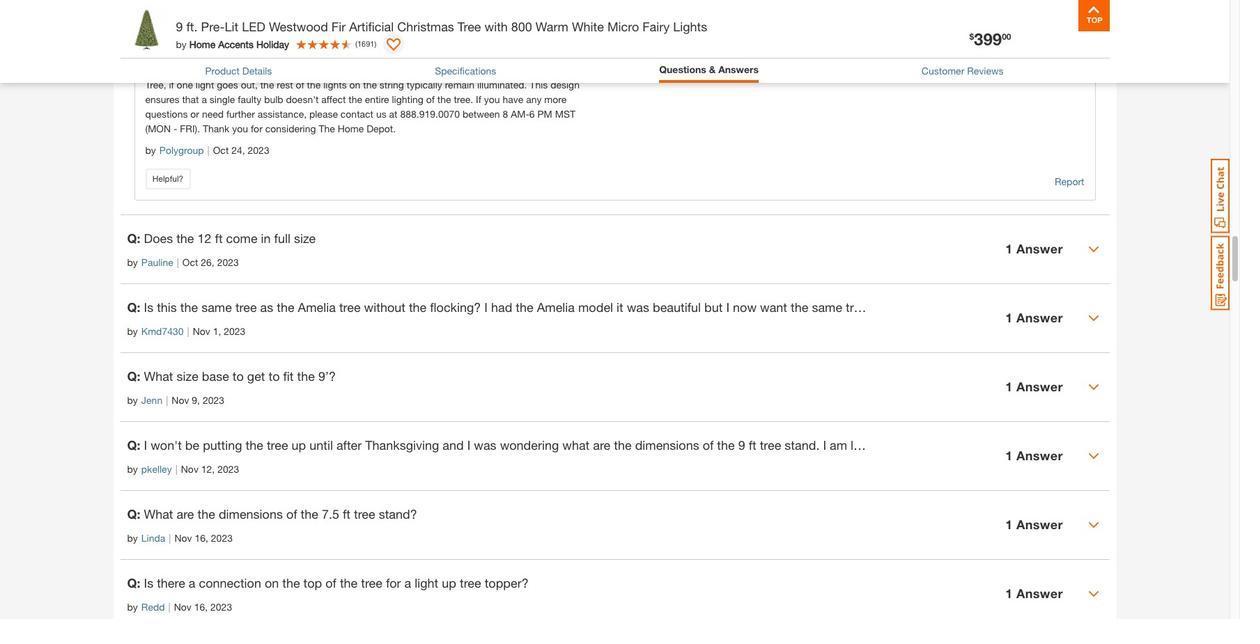 Task type: describe. For each thing, give the bounding box(es) containing it.
thank
[[203, 122, 229, 134]]

(mon
[[145, 122, 171, 134]]

1 answer for stand?
[[1005, 517, 1063, 533]]

frosting/flock
[[916, 299, 989, 315]]

polygroup
[[159, 144, 204, 156]]

q: is there a connection on the top of the tree for a light up tree topper?
[[127, 575, 529, 591]]

questions
[[145, 108, 188, 120]]

pauline button
[[141, 255, 173, 269]]

0 horizontal spatial was
[[474, 437, 497, 453]]

polygroup button
[[159, 143, 204, 158]]

nov for are
[[174, 532, 192, 544]]

$
[[969, 31, 974, 42]]

q: for q: what size base to get to fit the 9'?
[[127, 368, 140, 384]]

00
[[1002, 31, 1011, 42]]

i left won't
[[144, 437, 147, 453]]

0 vertical spatial it
[[617, 299, 623, 315]]

1 horizontal spatial size
[[294, 230, 316, 246]]

typically
[[407, 79, 442, 90]]

q: for q: what are the dimensions of the 7.5 ft tree stand?
[[127, 506, 140, 522]]

does
[[144, 230, 173, 246]]

lights
[[323, 79, 347, 90]]

| for this
[[187, 325, 189, 337]]

q: for q: is this the same tree as the amelia tree without the flocking? i had the amelia model it was beautiful but i now want the same tree without frosting/flock
[[127, 299, 140, 315]]

1 answer for without
[[1005, 310, 1063, 326]]

3 caret image from the top
[[1088, 382, 1099, 393]]

by jenn | nov 9, 2023
[[127, 394, 224, 406]]

helpful? button
[[145, 168, 191, 189]]

2 horizontal spatial to
[[1104, 437, 1115, 453]]

i right the and
[[467, 437, 471, 453]]

now
[[733, 299, 757, 315]]

lit inside hello, patty! for the home accents holiday 7.5 ft. pre-lit led westwood fir artificial christmas tree, if one light goes out, the rest of the lights on the string typically remain illuminated. this design ensures that a single faulty bulb doesn't affect the entire lighting of the tree. if you have any more questions or need further assistance, please contact us at 888.919.0070 between 8 am-6 pm mst (mon - fri). thank you for considering the home depot.
[[397, 64, 408, 76]]

that
[[182, 93, 199, 105]]

| for are
[[169, 532, 171, 544]]

stand?
[[379, 506, 417, 522]]

1 horizontal spatial for
[[386, 575, 401, 591]]

0 horizontal spatial ft.
[[186, 19, 198, 34]]

2 same from the left
[[812, 299, 842, 315]]

2023 for to
[[203, 394, 224, 406]]

mst
[[555, 108, 575, 120]]

i right but
[[726, 299, 730, 315]]

0 vertical spatial pre-
[[201, 19, 225, 34]]

display image
[[387, 38, 401, 52]]

2023 for ft
[[217, 256, 239, 268]]

hello,
[[160, 64, 185, 76]]

0 vertical spatial are
[[593, 437, 611, 453]]

by pauline | oct 26, 2023
[[127, 256, 239, 268]]

pm
[[538, 108, 552, 120]]

linda button
[[141, 531, 165, 545]]

answer for is there a connection on the top of the tree for a light up tree topper?
[[1016, 586, 1063, 601]]

0 horizontal spatial you
[[232, 122, 248, 134]]

0 vertical spatial fir
[[332, 19, 346, 34]]

patty!
[[187, 64, 212, 76]]

pauline
[[141, 256, 173, 268]]

1 horizontal spatial need
[[1073, 437, 1101, 453]]

1 horizontal spatial up
[[442, 575, 456, 591]]

3 1 from the top
[[1005, 379, 1013, 395]]

this
[[157, 299, 177, 315]]

1 horizontal spatial home
[[249, 64, 275, 76]]

for inside hello, patty! for the home accents holiday 7.5 ft. pre-lit led westwood fir artificial christmas tree, if one light goes out, the rest of the lights on the string typically remain illuminated. this design ensures that a single faulty bulb doesn't affect the entire lighting of the tree. if you have any more questions or need further assistance, please contact us at 888.919.0070 between 8 am-6 pm mst (mon - fri). thank you for considering the home depot.
[[251, 122, 263, 134]]

0 horizontal spatial westwood
[[269, 19, 328, 34]]

in
[[261, 230, 271, 246]]

1691
[[357, 39, 374, 48]]

by for what size base to get to fit the 9'?
[[127, 394, 138, 406]]

how
[[1152, 437, 1176, 453]]

by home accents holiday
[[176, 38, 289, 50]]

between
[[463, 108, 500, 120]]

assistance,
[[258, 108, 307, 120]]

2 horizontal spatial ft
[[749, 437, 756, 453]]

thanksgiving
[[365, 437, 439, 453]]

0 horizontal spatial accents
[[218, 38, 254, 50]]

3 1 answer from the top
[[1005, 379, 1063, 395]]

contact
[[341, 108, 373, 120]]

redd
[[141, 601, 165, 613]]

light inside hello, patty! for the home accents holiday 7.5 ft. pre-lit led westwood fir artificial christmas tree, if one light goes out, the rest of the lights on the string typically remain illuminated. this design ensures that a single faulty bulb doesn't affect the entire lighting of the tree. if you have any more questions or need further assistance, please contact us at 888.919.0070 between 8 am-6 pm mst (mon - fri). thank you for considering the home depot.
[[196, 79, 214, 90]]

caret image
[[1088, 520, 1099, 531]]

as
[[260, 299, 273, 315]]

entire
[[365, 93, 389, 105]]

(
[[355, 39, 357, 48]]

answers
[[718, 63, 759, 75]]

pre- inside hello, patty! for the home accents holiday 7.5 ft. pre-lit led westwood fir artificial christmas tree, if one light goes out, the rest of the lights on the string typically remain illuminated. this design ensures that a single faulty bulb doesn't affect the entire lighting of the tree. if you have any more questions or need further assistance, please contact us at 888.919.0070 between 8 am-6 pm mst (mon - fri). thank you for considering the home depot.
[[379, 64, 397, 76]]

answer for does the 12 ft come in full size
[[1016, 241, 1063, 257]]

2023 for putting
[[217, 463, 239, 475]]

top
[[303, 575, 322, 591]]

q: what are the dimensions of the 7.5 ft tree stand?
[[127, 506, 417, 522]]

product details
[[205, 65, 272, 77]]

9 ft. pre-lit led westwood fir artificial christmas tree with 800 warm white micro fairy lights
[[176, 19, 707, 34]]

q: does the 12 ft come in full size
[[127, 230, 316, 246]]

product
[[205, 65, 240, 77]]

putting
[[203, 437, 242, 453]]

answer this question
[[127, 31, 222, 42]]

answer for is this the same tree as the amelia tree without the flocking? i had the amelia model it was beautiful but i now want the same tree without frosting/flock
[[1016, 310, 1063, 326]]

get
[[247, 368, 265, 384]]

0 horizontal spatial dimensions
[[219, 506, 283, 522]]

fir inside hello, patty! for the home accents holiday 7.5 ft. pre-lit led westwood fir artificial christmas tree, if one light goes out, the rest of the lights on the string typically remain illuminated. this design ensures that a single faulty bulb doesn't affect the entire lighting of the tree. if you have any more questions or need further assistance, please contact us at 888.919.0070 between 8 am-6 pm mst (mon - fri). thank you for considering the home depot.
[[481, 64, 492, 76]]

by polygroup | oct 24, 2023
[[145, 144, 269, 156]]

| for the
[[177, 256, 179, 268]]

$ 399 00
[[969, 29, 1011, 49]]

on inside hello, patty! for the home accents holiday 7.5 ft. pre-lit led westwood fir artificial christmas tree, if one light goes out, the rest of the lights on the string typically remain illuminated. this design ensures that a single faulty bulb doesn't affect the entire lighting of the tree. if you have any more questions or need further assistance, please contact us at 888.919.0070 between 8 am-6 pm mst (mon - fri). thank you for considering the home depot.
[[349, 79, 360, 90]]

0 horizontal spatial home
[[189, 38, 216, 50]]

i left am
[[823, 437, 826, 453]]

single
[[210, 93, 235, 105]]

please
[[309, 108, 338, 120]]

us
[[376, 108, 386, 120]]

doesn't
[[286, 93, 319, 105]]

9,
[[192, 394, 200, 406]]

1 horizontal spatial to
[[269, 368, 280, 384]]

by pkelley | nov 12, 2023
[[127, 463, 239, 475]]

0 horizontal spatial holiday
[[256, 38, 289, 50]]

considering
[[265, 122, 316, 134]]

2023 for same
[[224, 325, 246, 337]]

am-
[[511, 108, 529, 120]]

1 answer for thanksgiving
[[1005, 448, 1063, 464]]

questions & answers
[[659, 63, 759, 75]]

collar
[[986, 437, 1017, 453]]

looking
[[851, 437, 891, 453]]

am
[[830, 437, 847, 453]]

q: for q: does the 12 ft come in full size
[[127, 230, 140, 246]]

know
[[1119, 437, 1149, 453]]

remain
[[445, 79, 474, 90]]

need inside hello, patty! for the home accents holiday 7.5 ft. pre-lit led westwood fir artificial christmas tree, if one light goes out, the rest of the lights on the string typically remain illuminated. this design ensures that a single faulty bulb doesn't affect the entire lighting of the tree. if you have any more questions or need further assistance, please contact us at 888.919.0070 between 8 am-6 pm mst (mon - fri). thank you for considering the home depot.
[[202, 108, 224, 120]]

by redd | nov 16, 2023
[[127, 601, 232, 613]]

1 horizontal spatial at
[[895, 437, 906, 453]]

-
[[173, 122, 177, 134]]

topper?
[[485, 575, 529, 591]]

by down (mon
[[145, 144, 156, 156]]

report button
[[1055, 174, 1084, 189]]

faulty
[[238, 93, 261, 105]]

questions
[[659, 63, 706, 75]]

micro
[[607, 19, 639, 34]]

tree.
[[454, 93, 473, 105]]

flocking?
[[430, 299, 481, 315]]

1 for without
[[1005, 310, 1013, 326]]

after
[[336, 437, 362, 453]]

by linda | nov 16, 2023
[[127, 532, 233, 544]]

oct for oct 26, 2023
[[182, 256, 198, 268]]

i right so
[[1066, 437, 1069, 453]]

a inside hello, patty! for the home accents holiday 7.5 ft. pre-lit led westwood fir artificial christmas tree, if one light goes out, the rest of the lights on the string typically remain illuminated. this design ensures that a single faulty bulb doesn't affect the entire lighting of the tree. if you have any more questions or need further assistance, please contact us at 888.919.0070 between 8 am-6 pm mst (mon - fri). thank you for considering the home depot.
[[202, 93, 207, 105]]

accents inside hello, patty! for the home accents holiday 7.5 ft. pre-lit led westwood fir artificial christmas tree, if one light goes out, the rest of the lights on the string typically remain illuminated. this design ensures that a single faulty bulb doesn't affect the entire lighting of the tree. if you have any more questions or need further assistance, please contact us at 888.919.0070 between 8 am-6 pm mst (mon - fri). thank you for considering the home depot.
[[278, 64, 313, 76]]

1 for stand?
[[1005, 517, 1013, 533]]

0 vertical spatial led
[[242, 19, 265, 34]]

by for i won't be putting the tree up until after thanksgiving and i was wondering what are the dimensions of the 9 ft tree stand. i am looking at getting a tree collar for it so i need to know how wide the tre
[[127, 463, 138, 475]]

had
[[491, 299, 512, 315]]



Task type: locate. For each thing, give the bounding box(es) containing it.
0 horizontal spatial it
[[617, 299, 623, 315]]

amelia right as
[[298, 299, 336, 315]]

jenn
[[141, 394, 162, 406]]

1 horizontal spatial amelia
[[537, 299, 575, 315]]

16, down connection
[[194, 601, 208, 613]]

1 vertical spatial what
[[144, 506, 173, 522]]

ft left stand.
[[749, 437, 756, 453]]

6 q: from the top
[[127, 575, 140, 591]]

led up typically
[[411, 64, 429, 76]]

oct left 24,
[[213, 144, 229, 156]]

light
[[196, 79, 214, 90], [415, 575, 438, 591]]

helpful?
[[152, 173, 183, 184]]

by left pkelley
[[127, 463, 138, 475]]

1 vertical spatial accents
[[278, 64, 313, 76]]

tree
[[458, 19, 481, 34]]

questions & answers button
[[659, 62, 759, 79], [659, 62, 759, 77]]

0 horizontal spatial size
[[177, 368, 198, 384]]

| right "linda" button
[[169, 532, 171, 544]]

1 vertical spatial ft
[[749, 437, 756, 453]]

answer for what size base to get to fit the 9'?
[[1016, 379, 1063, 395]]

for down further
[[251, 122, 263, 134]]

24,
[[231, 144, 245, 156]]

q:
[[127, 230, 140, 246], [127, 299, 140, 315], [127, 368, 140, 384], [127, 437, 140, 453], [127, 506, 140, 522], [127, 575, 140, 591]]

by for is there a connection on the top of the tree for a light up tree topper?
[[127, 601, 138, 613]]

by left jenn at bottom left
[[127, 394, 138, 406]]

westwood
[[269, 19, 328, 34], [432, 64, 478, 76]]

1 horizontal spatial on
[[349, 79, 360, 90]]

the
[[232, 64, 246, 76], [260, 79, 274, 90], [307, 79, 321, 90], [363, 79, 377, 90], [349, 93, 362, 105], [437, 93, 451, 105], [176, 230, 194, 246], [180, 299, 198, 315], [277, 299, 294, 315], [409, 299, 427, 315], [516, 299, 533, 315], [791, 299, 808, 315], [297, 368, 315, 384], [246, 437, 263, 453], [614, 437, 632, 453], [717, 437, 735, 453], [1210, 437, 1227, 453], [198, 506, 215, 522], [301, 506, 318, 522], [282, 575, 300, 591], [340, 575, 358, 591]]

was left beautiful
[[627, 299, 649, 315]]

1 horizontal spatial holiday
[[316, 64, 349, 76]]

stand.
[[785, 437, 820, 453]]

1 vertical spatial dimensions
[[219, 506, 283, 522]]

2023 right 9,
[[203, 394, 224, 406]]

christmas inside hello, patty! for the home accents holiday 7.5 ft. pre-lit led westwood fir artificial christmas tree, if one light goes out, the rest of the lights on the string typically remain illuminated. this design ensures that a single faulty bulb doesn't affect the entire lighting of the tree. if you have any more questions or need further assistance, please contact us at 888.919.0070 between 8 am-6 pm mst (mon - fri). thank you for considering the home depot.
[[532, 64, 576, 76]]

1 vertical spatial artificial
[[494, 64, 529, 76]]

i left had
[[484, 299, 488, 315]]

christmas up display image
[[397, 19, 454, 34]]

nov left 9,
[[172, 394, 189, 406]]

artificial
[[349, 19, 394, 34], [494, 64, 529, 76]]

0 vertical spatial was
[[627, 299, 649, 315]]

0 horizontal spatial light
[[196, 79, 214, 90]]

4 1 answer from the top
[[1005, 448, 1063, 464]]

lit
[[225, 19, 238, 34], [397, 64, 408, 76]]

7.5 inside hello, patty! for the home accents holiday 7.5 ft. pre-lit led westwood fir artificial christmas tree, if one light goes out, the rest of the lights on the string typically remain illuminated. this design ensures that a single faulty bulb doesn't affect the entire lighting of the tree. if you have any more questions or need further assistance, please contact us at 888.919.0070 between 8 am-6 pm mst (mon - fri). thank you for considering the home depot.
[[351, 64, 365, 76]]

0 horizontal spatial at
[[389, 108, 397, 120]]

1 horizontal spatial westwood
[[432, 64, 478, 76]]

up
[[292, 437, 306, 453], [442, 575, 456, 591]]

4 1 from the top
[[1005, 448, 1013, 464]]

q: for q: i won't be putting the tree up until after thanksgiving and i was wondering what are the dimensions of the 9 ft tree stand. i am looking at getting a tree collar for it so i need to know how wide the tre
[[127, 437, 140, 453]]

16, for a
[[194, 601, 208, 613]]

q: is this the same tree as the amelia tree without the flocking? i had the amelia model it was beautiful but i now want the same tree without frosting/flock
[[127, 299, 989, 315]]

1 1 answer from the top
[[1005, 241, 1063, 257]]

| right pkelley button
[[175, 463, 177, 475]]

westwood up remain
[[432, 64, 478, 76]]

7.5 for ft.
[[351, 64, 365, 76]]

home up "out,"
[[249, 64, 275, 76]]

if
[[476, 93, 481, 105]]

2 1 from the top
[[1005, 310, 1013, 326]]

2 what from the top
[[144, 506, 173, 522]]

by for is this the same tree as the amelia tree without the flocking? i had the amelia model it was beautiful but i now want the same tree without frosting/flock
[[127, 325, 138, 337]]

1 vertical spatial this
[[530, 79, 548, 90]]

what
[[144, 368, 173, 384], [144, 506, 173, 522]]

led up by home accents holiday
[[242, 19, 265, 34]]

0 horizontal spatial ft
[[215, 230, 223, 246]]

is for is this the same tree as the amelia tree without the flocking? i had the amelia model it was beautiful but i now want the same tree without frosting/flock
[[144, 299, 153, 315]]

1 horizontal spatial light
[[415, 575, 438, 591]]

kmd7430 button
[[141, 324, 184, 338]]

1 vertical spatial size
[[177, 368, 198, 384]]

by left pauline button
[[127, 256, 138, 268]]

0 horizontal spatial pre-
[[201, 19, 225, 34]]

6 1 answer from the top
[[1005, 586, 1063, 601]]

to left get
[[233, 368, 244, 384]]

need right so
[[1073, 437, 1101, 453]]

amelia left model
[[537, 299, 575, 315]]

0 vertical spatial lit
[[225, 19, 238, 34]]

1 horizontal spatial this
[[530, 79, 548, 90]]

1 q: from the top
[[127, 230, 140, 246]]

answer
[[127, 31, 160, 42], [1016, 241, 1063, 257], [1016, 310, 1063, 326], [1016, 379, 1063, 395], [1016, 448, 1063, 464], [1016, 517, 1063, 533], [1016, 586, 1063, 601]]

on right "lights"
[[349, 79, 360, 90]]

oct
[[213, 144, 229, 156], [182, 256, 198, 268]]

oct left 26,
[[182, 256, 198, 268]]

up left the topper?
[[442, 575, 456, 591]]

1 vertical spatial fir
[[481, 64, 492, 76]]

0 horizontal spatial same
[[202, 299, 232, 315]]

white
[[572, 19, 604, 34]]

1 horizontal spatial it
[[1039, 437, 1046, 453]]

0 horizontal spatial for
[[251, 122, 263, 134]]

it right model
[[617, 299, 623, 315]]

1
[[1005, 241, 1013, 257], [1005, 310, 1013, 326], [1005, 379, 1013, 395], [1005, 448, 1013, 464], [1005, 517, 1013, 533], [1005, 586, 1013, 601]]

|
[[207, 144, 210, 156], [177, 256, 179, 268], [187, 325, 189, 337], [166, 394, 168, 406], [175, 463, 177, 475], [169, 532, 171, 544], [168, 601, 170, 613]]

home up patty!
[[189, 38, 216, 50]]

0 vertical spatial christmas
[[397, 19, 454, 34]]

artificial up "illuminated." at the left top
[[494, 64, 529, 76]]

1 horizontal spatial fir
[[481, 64, 492, 76]]

you down further
[[232, 122, 248, 134]]

led
[[242, 19, 265, 34], [411, 64, 429, 76]]

1 horizontal spatial dimensions
[[635, 437, 699, 453]]

live chat image
[[1211, 159, 1230, 233]]

what up jenn at bottom left
[[144, 368, 173, 384]]

by left linda at bottom
[[127, 532, 138, 544]]

0 vertical spatial 16,
[[195, 532, 208, 544]]

fri).
[[180, 122, 200, 134]]

1 vertical spatial on
[[265, 575, 279, 591]]

fir up "lights"
[[332, 19, 346, 34]]

9 left question
[[176, 19, 183, 34]]

led inside hello, patty! for the home accents holiday 7.5 ft. pre-lit led westwood fir artificial christmas tree, if one light goes out, the rest of the lights on the string typically remain illuminated. this design ensures that a single faulty bulb doesn't affect the entire lighting of the tree. if you have any more questions or need further assistance, please contact us at 888.919.0070 between 8 am-6 pm mst (mon - fri). thank you for considering the home depot.
[[411, 64, 429, 76]]

size up 9,
[[177, 368, 198, 384]]

888.919.0070
[[400, 108, 460, 120]]

by kmd7430 | nov 1, 2023
[[127, 325, 246, 337]]

caret image
[[1088, 244, 1099, 255], [1088, 313, 1099, 324], [1088, 382, 1099, 393], [1088, 451, 1099, 462], [1088, 589, 1099, 600]]

0 horizontal spatial artificial
[[349, 19, 394, 34]]

0 vertical spatial up
[[292, 437, 306, 453]]

4 q: from the top
[[127, 437, 140, 453]]

feedback link image
[[1211, 235, 1230, 311]]

1 without from the left
[[364, 299, 405, 315]]

1,
[[213, 325, 221, 337]]

| for there
[[168, 601, 170, 613]]

ft.
[[186, 19, 198, 34], [368, 64, 376, 76]]

2 horizontal spatial for
[[1020, 437, 1035, 453]]

12,
[[201, 463, 215, 475]]

1 answer
[[1005, 241, 1063, 257], [1005, 310, 1063, 326], [1005, 379, 1063, 395], [1005, 448, 1063, 464], [1005, 517, 1063, 533], [1005, 586, 1063, 601]]

1 vertical spatial ft.
[[368, 64, 376, 76]]

0 vertical spatial 9
[[176, 19, 183, 34]]

7.5 for ft
[[322, 506, 339, 522]]

specifications
[[435, 65, 496, 77]]

to left fit in the left bottom of the page
[[269, 368, 280, 384]]

1 same from the left
[[202, 299, 232, 315]]

so
[[1049, 437, 1063, 453]]

same up the 1,
[[202, 299, 232, 315]]

1 horizontal spatial led
[[411, 64, 429, 76]]

westwood inside hello, patty! for the home accents holiday 7.5 ft. pre-lit led westwood fir artificial christmas tree, if one light goes out, the rest of the lights on the string typically remain illuminated. this design ensures that a single faulty bulb doesn't affect the entire lighting of the tree. if you have any more questions or need further assistance, please contact us at 888.919.0070 between 8 am-6 pm mst (mon - fri). thank you for considering the home depot.
[[432, 64, 478, 76]]

1 amelia from the left
[[298, 299, 336, 315]]

customer reviews
[[922, 65, 1004, 77]]

1 vertical spatial led
[[411, 64, 429, 76]]

by left redd button at the bottom of the page
[[127, 601, 138, 613]]

1 vertical spatial need
[[1073, 437, 1101, 453]]

0 vertical spatial artificial
[[349, 19, 394, 34]]

jenn button
[[141, 393, 162, 407]]

1 answer for tree
[[1005, 586, 1063, 601]]

redd button
[[141, 600, 165, 614]]

nov for size
[[172, 394, 189, 406]]

1 horizontal spatial without
[[871, 299, 912, 315]]

1 horizontal spatial 9
[[738, 437, 745, 453]]

7.5
[[351, 64, 365, 76], [322, 506, 339, 522]]

christmas up design
[[532, 64, 576, 76]]

0 vertical spatial dimensions
[[635, 437, 699, 453]]

holiday up details
[[256, 38, 289, 50]]

2 q: from the top
[[127, 299, 140, 315]]

more
[[544, 93, 567, 105]]

for
[[215, 64, 230, 76]]

1 horizontal spatial you
[[484, 93, 500, 105]]

bulb
[[264, 93, 283, 105]]

2 1 answer from the top
[[1005, 310, 1063, 326]]

2 vertical spatial ft
[[343, 506, 350, 522]]

goes
[[217, 79, 238, 90]]

0 vertical spatial at
[[389, 108, 397, 120]]

accents up "product details"
[[218, 38, 254, 50]]

9 left stand.
[[738, 437, 745, 453]]

2023
[[248, 144, 269, 156], [217, 256, 239, 268], [224, 325, 246, 337], [203, 394, 224, 406], [217, 463, 239, 475], [211, 532, 233, 544], [210, 601, 232, 613]]

7.5 down the (
[[351, 64, 365, 76]]

accents
[[218, 38, 254, 50], [278, 64, 313, 76]]

is left "this"
[[144, 299, 153, 315]]

| right jenn at bottom left
[[166, 394, 168, 406]]

artificial up the )
[[349, 19, 394, 34]]

this
[[162, 31, 180, 42], [530, 79, 548, 90]]

2 without from the left
[[871, 299, 912, 315]]

what
[[562, 437, 590, 453]]

2023 right 26,
[[217, 256, 239, 268]]

1 for thanksgiving
[[1005, 448, 1013, 464]]

what up "linda" button
[[144, 506, 173, 522]]

nov for there
[[174, 601, 191, 613]]

beautiful
[[653, 299, 701, 315]]

0 vertical spatial what
[[144, 368, 173, 384]]

size
[[294, 230, 316, 246], [177, 368, 198, 384]]

tre
[[1231, 437, 1240, 453]]

0 vertical spatial this
[[162, 31, 180, 42]]

1 for tree
[[1005, 586, 1013, 601]]

1 horizontal spatial accents
[[278, 64, 313, 76]]

1 vertical spatial 9
[[738, 437, 745, 453]]

0 horizontal spatial fir
[[332, 19, 346, 34]]

16, right "linda" button
[[195, 532, 208, 544]]

for right 'collar'
[[1020, 437, 1035, 453]]

q: left there on the left bottom
[[127, 575, 140, 591]]

0 horizontal spatial up
[[292, 437, 306, 453]]

out,
[[241, 79, 258, 90]]

fit
[[283, 368, 294, 384]]

( 1691 )
[[355, 39, 376, 48]]

26,
[[201, 256, 214, 268]]

| right pauline button
[[177, 256, 179, 268]]

16, for the
[[195, 532, 208, 544]]

is for is there a connection on the top of the tree for a light up tree topper?
[[144, 575, 153, 591]]

artificial inside hello, patty! for the home accents holiday 7.5 ft. pre-lit led westwood fir artificial christmas tree, if one light goes out, the rest of the lights on the string typically remain illuminated. this design ensures that a single faulty bulb doesn't affect the entire lighting of the tree. if you have any more questions or need further assistance, please contact us at 888.919.0070 between 8 am-6 pm mst (mon - fri). thank you for considering the home depot.
[[494, 64, 529, 76]]

by up hello,
[[176, 38, 187, 50]]

this inside hello, patty! for the home accents holiday 7.5 ft. pre-lit led westwood fir artificial christmas tree, if one light goes out, the rest of the lights on the string typically remain illuminated. this design ensures that a single faulty bulb doesn't affect the entire lighting of the tree. if you have any more questions or need further assistance, please contact us at 888.919.0070 between 8 am-6 pm mst (mon - fri). thank you for considering the home depot.
[[530, 79, 548, 90]]

q: left won't
[[127, 437, 140, 453]]

size right full
[[294, 230, 316, 246]]

full
[[274, 230, 290, 246]]

7.5 left stand?
[[322, 506, 339, 522]]

5 caret image from the top
[[1088, 589, 1099, 600]]

6 1 from the top
[[1005, 586, 1013, 601]]

fir up "illuminated." at the left top
[[481, 64, 492, 76]]

this up any at the left of the page
[[530, 79, 548, 90]]

on left the top
[[265, 575, 279, 591]]

q: up 'by linda | nov 16, 2023'
[[127, 506, 140, 522]]

1 vertical spatial 16,
[[194, 601, 208, 613]]

2023 right 24,
[[248, 144, 269, 156]]

| right kmd7430 button
[[187, 325, 189, 337]]

answer for what are the dimensions of the 7.5 ft tree stand?
[[1016, 517, 1063, 533]]

there
[[157, 575, 185, 591]]

caret image for topper?
[[1088, 589, 1099, 600]]

up left until
[[292, 437, 306, 453]]

home down contact
[[338, 122, 364, 134]]

0 vertical spatial accents
[[218, 38, 254, 50]]

nov for won't
[[181, 463, 199, 475]]

nov for this
[[193, 325, 210, 337]]

lit up by home accents holiday
[[225, 19, 238, 34]]

| right redd
[[168, 601, 170, 613]]

at right us
[[389, 108, 397, 120]]

for down stand?
[[386, 575, 401, 591]]

oct for oct 24, 2023
[[213, 144, 229, 156]]

you right "if"
[[484, 93, 500, 105]]

ft. inside hello, patty! for the home accents holiday 7.5 ft. pre-lit led westwood fir artificial christmas tree, if one light goes out, the rest of the lights on the string typically remain illuminated. this design ensures that a single faulty bulb doesn't affect the entire lighting of the tree. if you have any more questions or need further assistance, please contact us at 888.919.0070 between 8 am-6 pm mst (mon - fri). thank you for considering the home depot.
[[368, 64, 376, 76]]

the
[[319, 122, 335, 134]]

2023 for dimensions
[[211, 532, 233, 544]]

1 is from the top
[[144, 299, 153, 315]]

2023 for connection
[[210, 601, 232, 613]]

holiday inside hello, patty! for the home accents holiday 7.5 ft. pre-lit led westwood fir artificial christmas tree, if one light goes out, the rest of the lights on the string typically remain illuminated. this design ensures that a single faulty bulb doesn't affect the entire lighting of the tree. if you have any more questions or need further assistance, please contact us at 888.919.0070 between 8 am-6 pm mst (mon - fri). thank you for considering the home depot.
[[316, 64, 349, 76]]

question
[[183, 31, 222, 42]]

answer for i won't be putting the tree up until after thanksgiving and i was wondering what are the dimensions of the 9 ft tree stand. i am looking at getting a tree collar for it so i need to know how wide the tre
[[1016, 448, 1063, 464]]

westwood up rest
[[269, 19, 328, 34]]

12
[[198, 230, 212, 246]]

1 vertical spatial light
[[415, 575, 438, 591]]

q: what size base to get to fit the 9'?
[[127, 368, 336, 384]]

christmas
[[397, 19, 454, 34], [532, 64, 576, 76]]

affect
[[321, 93, 346, 105]]

q: left does
[[127, 230, 140, 246]]

0 vertical spatial 7.5
[[351, 64, 365, 76]]

0 vertical spatial westwood
[[269, 19, 328, 34]]

are right 'what'
[[593, 437, 611, 453]]

pre- up by home accents holiday
[[201, 19, 225, 34]]

0 horizontal spatial oct
[[182, 256, 198, 268]]

same right want
[[812, 299, 842, 315]]

5 1 answer from the top
[[1005, 517, 1063, 533]]

wondering
[[500, 437, 559, 453]]

2 horizontal spatial home
[[338, 122, 364, 134]]

is left there on the left bottom
[[144, 575, 153, 591]]

at inside hello, patty! for the home accents holiday 7.5 ft. pre-lit led westwood fir artificial christmas tree, if one light goes out, the rest of the lights on the string typically remain illuminated. this design ensures that a single faulty bulb doesn't affect the entire lighting of the tree. if you have any more questions or need further assistance, please contact us at 888.919.0070 between 8 am-6 pm mst (mon - fri). thank you for considering the home depot.
[[389, 108, 397, 120]]

3 q: from the top
[[127, 368, 140, 384]]

1 vertical spatial are
[[177, 506, 194, 522]]

0 vertical spatial ft
[[215, 230, 223, 246]]

1 vertical spatial for
[[1020, 437, 1035, 453]]

2023 up connection
[[211, 532, 233, 544]]

caret image for amelia
[[1088, 313, 1099, 324]]

and
[[443, 437, 464, 453]]

nov left the 1,
[[193, 325, 210, 337]]

| down thank
[[207, 144, 210, 156]]

1 horizontal spatial pre-
[[379, 64, 397, 76]]

2 caret image from the top
[[1088, 313, 1099, 324]]

design
[[551, 79, 580, 90]]

same
[[202, 299, 232, 315], [812, 299, 842, 315]]

0 horizontal spatial need
[[202, 108, 224, 120]]

product image image
[[124, 7, 169, 52]]

nov
[[193, 325, 210, 337], [172, 394, 189, 406], [181, 463, 199, 475], [174, 532, 192, 544], [174, 601, 191, 613]]

are
[[593, 437, 611, 453], [177, 506, 194, 522]]

wide
[[1180, 437, 1206, 453]]

1 vertical spatial lit
[[397, 64, 408, 76]]

1 vertical spatial holiday
[[316, 64, 349, 76]]

it left so
[[1039, 437, 1046, 453]]

nov left 12,
[[181, 463, 199, 475]]

9
[[176, 19, 183, 34], [738, 437, 745, 453]]

ft. down the )
[[368, 64, 376, 76]]

by for does the 12 ft come in full size
[[127, 256, 138, 268]]

2 is from the top
[[144, 575, 153, 591]]

5 q: from the top
[[127, 506, 140, 522]]

caret image for are
[[1088, 451, 1099, 462]]

1 vertical spatial pre-
[[379, 64, 397, 76]]

reviews
[[967, 65, 1004, 77]]

0 horizontal spatial led
[[242, 19, 265, 34]]

kmd7430
[[141, 325, 184, 337]]

by for what are the dimensions of the 7.5 ft tree stand?
[[127, 532, 138, 544]]

| for size
[[166, 394, 168, 406]]

4 caret image from the top
[[1088, 451, 1099, 462]]

0 horizontal spatial this
[[162, 31, 180, 42]]

0 horizontal spatial are
[[177, 506, 194, 522]]

2023 down connection
[[210, 601, 232, 613]]

until
[[310, 437, 333, 453]]

1 vertical spatial it
[[1039, 437, 1046, 453]]

0 horizontal spatial without
[[364, 299, 405, 315]]

at left getting
[[895, 437, 906, 453]]

2 amelia from the left
[[537, 299, 575, 315]]

was right the and
[[474, 437, 497, 453]]

pre-
[[201, 19, 225, 34], [379, 64, 397, 76]]

0 vertical spatial holiday
[[256, 38, 289, 50]]

0 vertical spatial you
[[484, 93, 500, 105]]

1 horizontal spatial ft
[[343, 506, 350, 522]]

| for won't
[[175, 463, 177, 475]]

1 what from the top
[[144, 368, 173, 384]]

5 1 from the top
[[1005, 517, 1013, 533]]

without
[[364, 299, 405, 315], [871, 299, 912, 315]]

fir
[[332, 19, 346, 34], [481, 64, 492, 76]]

accents up rest
[[278, 64, 313, 76]]

fairy
[[643, 19, 670, 34]]

home
[[189, 38, 216, 50], [249, 64, 275, 76], [338, 122, 364, 134]]

q: up by jenn | nov 9, 2023
[[127, 368, 140, 384]]

0 vertical spatial ft.
[[186, 19, 198, 34]]

0 vertical spatial home
[[189, 38, 216, 50]]

1 vertical spatial oct
[[182, 256, 198, 268]]

what for what size base to get to fit the 9'?
[[144, 368, 173, 384]]

2023 right the 1,
[[224, 325, 246, 337]]

2 vertical spatial home
[[338, 122, 364, 134]]

ft left stand?
[[343, 506, 350, 522]]

1 horizontal spatial 7.5
[[351, 64, 365, 76]]

rest
[[277, 79, 293, 90]]

&
[[709, 63, 716, 75]]

need up thank
[[202, 108, 224, 120]]

ft. up patty!
[[186, 19, 198, 34]]

1 vertical spatial christmas
[[532, 64, 576, 76]]

1 caret image from the top
[[1088, 244, 1099, 255]]

q: for q: is there a connection on the top of the tree for a light up tree topper?
[[127, 575, 140, 591]]

ft right 12
[[215, 230, 223, 246]]

what for what are the dimensions of the 7.5 ft tree stand?
[[144, 506, 173, 522]]

1 vertical spatial you
[[232, 122, 248, 134]]

holiday up "lights"
[[316, 64, 349, 76]]

0 horizontal spatial christmas
[[397, 19, 454, 34]]

1 vertical spatial westwood
[[432, 64, 478, 76]]

pkelley
[[141, 463, 172, 475]]

0 vertical spatial need
[[202, 108, 224, 120]]

0 horizontal spatial to
[[233, 368, 244, 384]]

nov down there on the left bottom
[[174, 601, 191, 613]]

1 1 from the top
[[1005, 241, 1013, 257]]

q: left "this"
[[127, 299, 140, 315]]

q: i won't be putting the tree up until after thanksgiving and i was wondering what are the dimensions of the 9 ft tree stand. i am looking at getting a tree collar for it so i need to know how wide the tre
[[127, 437, 1240, 453]]

details
[[242, 65, 272, 77]]

nov right "linda" button
[[174, 532, 192, 544]]

1 horizontal spatial was
[[627, 299, 649, 315]]

1 vertical spatial up
[[442, 575, 456, 591]]



Task type: vqa. For each thing, say whether or not it's contained in the screenshot.
the 4
no



